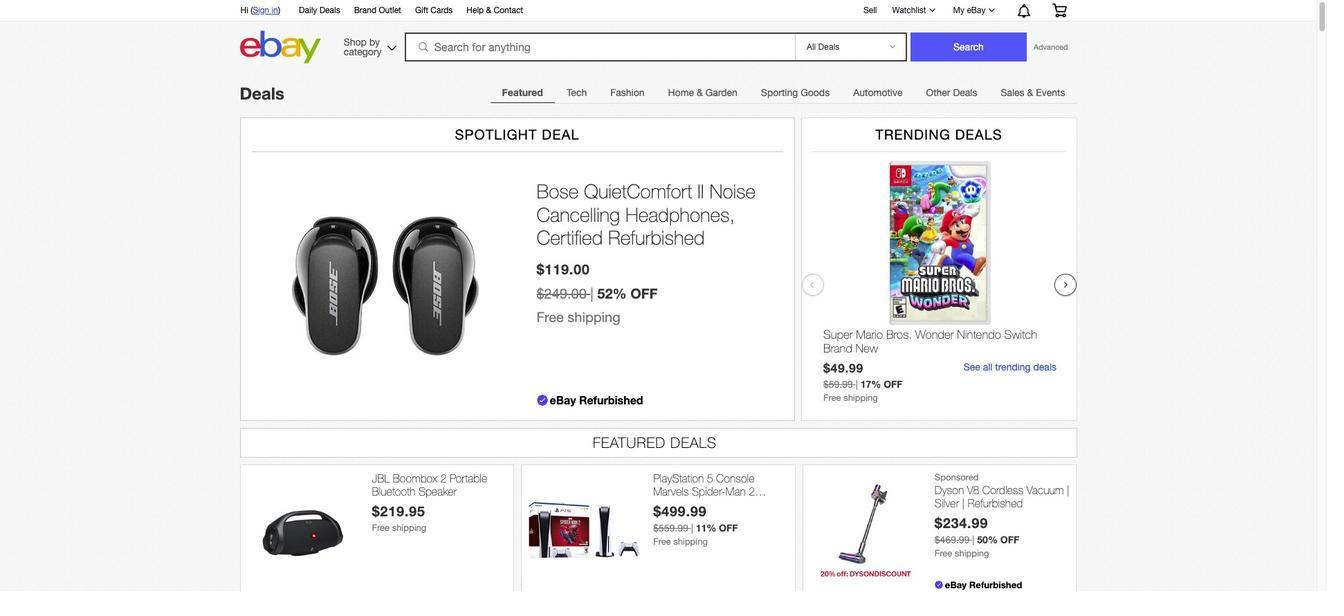 Task type: locate. For each thing, give the bounding box(es) containing it.
| right silver
[[962, 498, 965, 510]]

& for garden
[[697, 87, 703, 98]]

free down the $559.99 on the bottom of page
[[653, 537, 671, 548]]

1 vertical spatial brand
[[823, 342, 852, 356]]

watchlist
[[892, 6, 926, 15]]

0 vertical spatial ebay refurbished
[[550, 394, 643, 407]]

cordless
[[983, 484, 1024, 497]]

shipping down $219.95
[[392, 523, 426, 534]]

account navigation
[[233, 0, 1077, 21]]

$469.99
[[935, 535, 970, 546]]

sales & events link
[[989, 79, 1077, 107]]

my ebay link
[[946, 2, 1001, 19]]

& right sales
[[1027, 87, 1034, 98]]

$559.99
[[653, 523, 688, 535]]

free down $59.99
[[823, 393, 841, 404]]

boombox
[[393, 473, 437, 485]]

brand inside "link"
[[354, 6, 377, 15]]

bose quietcomfort ii noise cancelling headphones, certified refurbished
[[537, 180, 756, 249]]

see all trending deals link
[[963, 362, 1056, 373]]

bros.
[[886, 328, 912, 342]]

& inside 'link'
[[486, 6, 491, 15]]

trending
[[995, 362, 1031, 373]]

trending
[[876, 127, 951, 143]]

refurbished down cordless in the bottom of the page
[[968, 498, 1023, 510]]

&
[[486, 6, 491, 15], [697, 87, 703, 98], [1027, 87, 1034, 98]]

featured deals
[[593, 435, 717, 451]]

deals
[[1033, 362, 1056, 373]]

dyson v8 cordless vacuum | silver | refurbished link
[[935, 484, 1070, 511]]

refurbished
[[608, 226, 705, 249], [579, 394, 643, 407], [968, 498, 1023, 510], [969, 580, 1022, 591]]

brand inside super mario bros. wonder  nintendo switch brand new
[[823, 342, 852, 356]]

spotlight
[[455, 127, 537, 143]]

goods
[[801, 87, 830, 98]]

free down $469.99
[[935, 549, 953, 559]]

off
[[631, 285, 658, 302], [884, 379, 903, 390], [719, 523, 738, 535], [1001, 535, 1020, 546]]

off right 11%
[[719, 523, 738, 535]]

brand down super
[[823, 342, 852, 356]]

$49.99
[[823, 361, 863, 376]]

2 right man on the right bottom of page
[[749, 486, 755, 498]]

playstation 5 console marvels spider-man 2 bundle link
[[653, 473, 788, 512]]

ebay
[[967, 6, 986, 15], [550, 394, 576, 407], [945, 580, 967, 591]]

2 horizontal spatial &
[[1027, 87, 1034, 98]]

vacuum
[[1027, 484, 1064, 497]]

help & contact
[[467, 6, 523, 15]]

0 vertical spatial 2
[[441, 473, 447, 485]]

gift cards
[[415, 6, 453, 15]]

shipping down 11%
[[674, 537, 708, 548]]

cancelling
[[537, 203, 620, 226]]

hi
[[240, 6, 248, 15]]

ebay inside account navigation
[[967, 6, 986, 15]]

shipping down 17%
[[843, 393, 878, 404]]

free inside the jbl boombox 2 portable bluetooth speaker $219.95 free shipping
[[372, 523, 390, 534]]

in
[[272, 6, 278, 15]]

1 vertical spatial ebay
[[550, 394, 576, 407]]

1 vertical spatial featured
[[593, 435, 666, 451]]

certified
[[537, 226, 603, 249]]

52%
[[598, 285, 627, 302]]

fashion
[[611, 87, 645, 98]]

cards
[[431, 6, 453, 15]]

other deals link
[[915, 79, 989, 107]]

advanced link
[[1027, 33, 1075, 61]]

brand left outlet
[[354, 6, 377, 15]]

shipping down 50%
[[955, 549, 989, 559]]

| left 17%
[[856, 379, 858, 390]]

17%
[[860, 379, 881, 390]]

automotive
[[853, 87, 903, 98]]

1 horizontal spatial 2
[[749, 486, 755, 498]]

0 vertical spatial ebay
[[967, 6, 986, 15]]

deals
[[319, 6, 340, 15], [240, 84, 284, 103], [953, 87, 978, 98], [955, 127, 1003, 143], [671, 435, 717, 451]]

contact
[[494, 6, 523, 15]]

brand outlet link
[[354, 3, 401, 19]]

brand outlet
[[354, 6, 401, 15]]

portable
[[450, 473, 487, 485]]

daily
[[299, 6, 317, 15]]

refurbished down headphones,
[[608, 226, 705, 249]]

& right home
[[697, 87, 703, 98]]

spotlight deal
[[455, 127, 580, 143]]

& right the help
[[486, 6, 491, 15]]

0 vertical spatial featured
[[502, 87, 543, 98]]

| inside $499.99 $559.99 | 11% off free shipping
[[691, 523, 693, 535]]

shop by category
[[344, 36, 382, 57]]

$59.99 | 17% off free shipping
[[823, 379, 903, 404]]

off inside $499.99 $559.99 | 11% off free shipping
[[719, 523, 738, 535]]

featured menu bar
[[490, 78, 1077, 107]]

your shopping cart image
[[1052, 3, 1068, 17]]

None submit
[[911, 33, 1027, 62]]

switch
[[1004, 328, 1037, 342]]

free down $219.95
[[372, 523, 390, 534]]

help & contact link
[[467, 3, 523, 19]]

0 horizontal spatial ebay refurbished
[[550, 394, 643, 407]]

1 horizontal spatial brand
[[823, 342, 852, 356]]

sales & events
[[1001, 87, 1065, 98]]

0 horizontal spatial 2
[[441, 473, 447, 485]]

gift cards link
[[415, 3, 453, 19]]

1 vertical spatial 2
[[749, 486, 755, 498]]

silver
[[935, 498, 959, 510]]

none submit inside shop by category banner
[[911, 33, 1027, 62]]

refurbished down 50%
[[969, 580, 1022, 591]]

| left 11%
[[691, 523, 693, 535]]

0 vertical spatial brand
[[354, 6, 377, 15]]

deal
[[542, 127, 580, 143]]

off inside $59.99 | 17% off free shipping
[[884, 379, 903, 390]]

featured inside menu bar
[[502, 87, 543, 98]]

$219.95
[[372, 503, 425, 520]]

2
[[441, 473, 447, 485], [749, 486, 755, 498]]

off right 50%
[[1001, 535, 1020, 546]]

sporting goods
[[761, 87, 830, 98]]

& for events
[[1027, 87, 1034, 98]]

Search for anything text field
[[407, 34, 792, 60]]

v8
[[967, 484, 980, 497]]

1 horizontal spatial ebay refurbished
[[945, 580, 1022, 591]]

shipping inside sponsored dyson v8 cordless vacuum | silver | refurbished $234.99 $469.99 | 50% off free shipping
[[955, 549, 989, 559]]

deals inside featured menu bar
[[953, 87, 978, 98]]

| left '52%'
[[591, 286, 594, 302]]

0 horizontal spatial brand
[[354, 6, 377, 15]]

2 up speaker
[[441, 473, 447, 485]]

dyson
[[935, 484, 964, 497]]

featured up playstation
[[593, 435, 666, 451]]

2 inside playstation 5 console marvels spider-man 2 bundle
[[749, 486, 755, 498]]

sponsored dyson v8 cordless vacuum | silver | refurbished $234.99 $469.99 | 50% off free shipping
[[935, 473, 1070, 559]]

featured tab list
[[490, 78, 1077, 107]]

0 horizontal spatial &
[[486, 6, 491, 15]]

off right 17%
[[884, 379, 903, 390]]

2 vertical spatial ebay
[[945, 580, 967, 591]]

see all trending deals
[[963, 362, 1056, 373]]

$234.99
[[935, 515, 988, 532]]

off right '52%'
[[631, 285, 658, 302]]

bose
[[537, 180, 579, 203]]

events
[[1036, 87, 1065, 98]]

deals inside account navigation
[[319, 6, 340, 15]]

super mario bros. wonder  nintendo switch brand new link
[[823, 328, 1056, 359]]

free
[[537, 309, 564, 325], [823, 393, 841, 404], [372, 523, 390, 534], [653, 537, 671, 548], [935, 549, 953, 559]]

1 horizontal spatial featured
[[593, 435, 666, 451]]

1 horizontal spatial &
[[697, 87, 703, 98]]

refurbished inside sponsored dyson v8 cordless vacuum | silver | refurbished $234.99 $469.99 | 50% off free shipping
[[968, 498, 1023, 510]]

deals for other deals
[[953, 87, 978, 98]]

0 horizontal spatial featured
[[502, 87, 543, 98]]

shop by category banner
[[233, 0, 1077, 67]]

deals for trending deals
[[955, 127, 1003, 143]]

free shipping
[[537, 309, 621, 325]]

my
[[953, 6, 965, 15]]

other
[[926, 87, 951, 98]]

free down '$249.00'
[[537, 309, 564, 325]]

home & garden
[[668, 87, 738, 98]]

marvels
[[653, 486, 689, 498]]

featured up "spotlight deal"
[[502, 87, 543, 98]]



Task type: vqa. For each thing, say whether or not it's contained in the screenshot.
Automotive
yes



Task type: describe. For each thing, give the bounding box(es) containing it.
refurbished inside bose quietcomfort ii noise cancelling headphones, certified refurbished
[[608, 226, 705, 249]]

spider-
[[692, 486, 726, 498]]

playstation 5 console marvels spider-man 2 bundle
[[653, 473, 755, 512]]

watchlist link
[[885, 2, 942, 19]]

sales
[[1001, 87, 1025, 98]]

jbl boombox 2 portable bluetooth speaker link
[[372, 473, 507, 499]]

quietcomfort
[[584, 180, 692, 203]]

tech
[[567, 87, 587, 98]]

super mario bros. wonder  nintendo switch brand new
[[823, 328, 1037, 356]]

2 inside the jbl boombox 2 portable bluetooth speaker $219.95 free shipping
[[441, 473, 447, 485]]

bundle
[[653, 499, 686, 512]]

outlet
[[379, 6, 401, 15]]

| inside the $249.00 | 52% off
[[591, 286, 594, 302]]

11%
[[696, 523, 716, 535]]

$499.99
[[653, 503, 707, 520]]

| inside $59.99 | 17% off free shipping
[[856, 379, 858, 390]]

bose quietcomfort ii noise cancelling headphones, certified refurbished link
[[537, 180, 780, 250]]

trending deals
[[876, 127, 1003, 143]]

gift
[[415, 6, 428, 15]]

advanced
[[1034, 43, 1068, 51]]

deals for featured deals
[[671, 435, 717, 451]]

deals for daily deals
[[319, 6, 340, 15]]

free inside sponsored dyson v8 cordless vacuum | silver | refurbished $234.99 $469.99 | 50% off free shipping
[[935, 549, 953, 559]]

playstation
[[653, 473, 704, 485]]

other deals
[[926, 87, 978, 98]]

sign
[[253, 6, 269, 15]]

hi ( sign in )
[[240, 6, 280, 15]]

garden
[[706, 87, 738, 98]]

5
[[707, 473, 713, 485]]

$119.00
[[537, 261, 590, 277]]

shop by category button
[[338, 31, 400, 61]]

home
[[668, 87, 694, 98]]

shipping inside the jbl boombox 2 portable bluetooth speaker $219.95 free shipping
[[392, 523, 426, 534]]

wonder
[[915, 328, 954, 342]]

category
[[344, 46, 382, 57]]

jbl
[[372, 473, 390, 485]]

ii
[[698, 180, 704, 203]]

shipping down the $249.00 | 52% off
[[568, 309, 621, 325]]

$249.00
[[537, 286, 587, 302]]

tech link
[[555, 79, 599, 107]]

deals link
[[240, 84, 284, 103]]

shop
[[344, 36, 367, 47]]

1 vertical spatial ebay refurbished
[[945, 580, 1022, 591]]

daily deals
[[299, 6, 340, 15]]

help
[[467, 6, 484, 15]]

nintendo
[[957, 328, 1001, 342]]

shipping inside $59.99 | 17% off free shipping
[[843, 393, 878, 404]]

mario
[[856, 328, 883, 342]]

$499.99 $559.99 | 11% off free shipping
[[653, 503, 738, 548]]

home & garden link
[[656, 79, 749, 107]]

& for contact
[[486, 6, 491, 15]]

sponsored
[[935, 473, 979, 483]]

sporting
[[761, 87, 798, 98]]

sporting goods link
[[749, 79, 842, 107]]

bluetooth
[[372, 486, 416, 498]]

by
[[369, 36, 380, 47]]

speaker
[[419, 486, 457, 498]]

see
[[963, 362, 980, 373]]

console
[[716, 473, 755, 485]]

| left 50%
[[973, 535, 975, 546]]

free inside $59.99 | 17% off free shipping
[[823, 393, 841, 404]]

shipping inside $499.99 $559.99 | 11% off free shipping
[[674, 537, 708, 548]]

fashion link
[[599, 79, 656, 107]]

free inside $499.99 $559.99 | 11% off free shipping
[[653, 537, 671, 548]]

| right vacuum
[[1067, 484, 1070, 497]]

featured link
[[490, 79, 555, 107]]

my ebay
[[953, 6, 986, 15]]

$249.00 | 52% off
[[537, 285, 658, 302]]

man
[[726, 486, 746, 498]]

featured for featured
[[502, 87, 543, 98]]

(
[[251, 6, 253, 15]]

sell link
[[857, 5, 883, 15]]

featured for featured deals
[[593, 435, 666, 451]]

all
[[983, 362, 992, 373]]

headphones,
[[626, 203, 735, 226]]

off inside sponsored dyson v8 cordless vacuum | silver | refurbished $234.99 $469.99 | 50% off free shipping
[[1001, 535, 1020, 546]]

refurbished up the featured deals
[[579, 394, 643, 407]]



